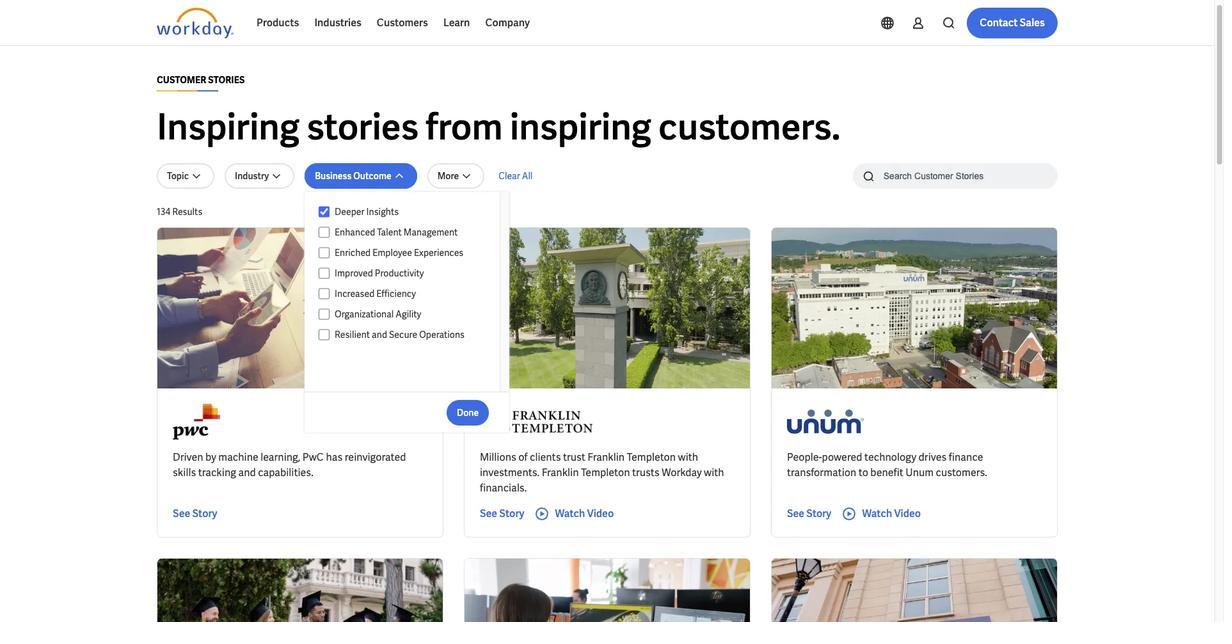 Task type: locate. For each thing, give the bounding box(es) containing it.
efficiency
[[376, 288, 416, 300]]

1 horizontal spatial watch video link
[[842, 506, 921, 522]]

1 horizontal spatial with
[[704, 466, 724, 479]]

watch video link
[[535, 506, 614, 522], [842, 506, 921, 522]]

1 horizontal spatial see story link
[[480, 506, 524, 522]]

deeper insights
[[335, 206, 399, 218]]

organizational agility link
[[330, 307, 488, 322]]

resilient and secure operations link
[[330, 327, 488, 342]]

see
[[173, 507, 190, 520], [480, 507, 497, 520], [787, 507, 805, 520]]

company
[[485, 16, 530, 29]]

see down the 'financials.'
[[480, 507, 497, 520]]

and down organizational agility
[[372, 329, 387, 340]]

has
[[326, 451, 343, 464]]

sales
[[1020, 16, 1045, 29]]

stories
[[208, 74, 245, 86]]

company button
[[478, 8, 538, 38]]

employee
[[373, 247, 412, 259]]

1 horizontal spatial watch video
[[862, 507, 921, 520]]

see story link for millions of clients trust franklin templeton with investments. franklin templeton trusts workday with financials.
[[480, 506, 524, 522]]

1 vertical spatial templeton
[[581, 466, 630, 479]]

3 story from the left
[[807, 507, 832, 520]]

0 horizontal spatial video
[[587, 507, 614, 520]]

1 vertical spatial and
[[238, 466, 256, 479]]

video for unum
[[894, 507, 921, 520]]

with right workday
[[704, 466, 724, 479]]

templeton
[[627, 451, 676, 464], [581, 466, 630, 479]]

0 horizontal spatial see
[[173, 507, 190, 520]]

clear
[[499, 170, 520, 182]]

1 watch video from the left
[[555, 507, 614, 520]]

customers.
[[659, 104, 841, 150], [936, 466, 988, 479]]

all
[[522, 170, 533, 182]]

with
[[678, 451, 698, 464], [704, 466, 724, 479]]

watch video link for franklin
[[535, 506, 614, 522]]

0 horizontal spatial watch video link
[[535, 506, 614, 522]]

more button
[[427, 163, 485, 189]]

unum
[[906, 466, 934, 479]]

None checkbox
[[319, 227, 330, 238], [319, 268, 330, 279], [319, 288, 330, 300], [319, 308, 330, 320], [319, 227, 330, 238], [319, 268, 330, 279], [319, 288, 330, 300], [319, 308, 330, 320]]

1 horizontal spatial see story
[[480, 507, 524, 520]]

1 horizontal spatial video
[[894, 507, 921, 520]]

to
[[859, 466, 868, 479]]

0 horizontal spatial watch
[[555, 507, 585, 520]]

franklin down trust
[[542, 466, 579, 479]]

1 horizontal spatial customers.
[[936, 466, 988, 479]]

0 horizontal spatial with
[[678, 451, 698, 464]]

1 video from the left
[[587, 507, 614, 520]]

None checkbox
[[319, 206, 330, 218], [319, 247, 330, 259], [319, 329, 330, 340], [319, 206, 330, 218], [319, 247, 330, 259], [319, 329, 330, 340]]

results
[[172, 206, 202, 218]]

increased efficiency link
[[330, 286, 488, 301]]

0 horizontal spatial see story link
[[173, 506, 217, 522]]

franklin right trust
[[588, 451, 625, 464]]

1 watch from the left
[[555, 507, 585, 520]]

franklin
[[588, 451, 625, 464], [542, 466, 579, 479]]

2 see story link from the left
[[480, 506, 524, 522]]

story for people-powered technology drives finance transformation to benefit unum customers.
[[807, 507, 832, 520]]

0 vertical spatial templeton
[[627, 451, 676, 464]]

increased efficiency
[[335, 288, 416, 300]]

1 vertical spatial customers.
[[936, 466, 988, 479]]

see down skills on the bottom of the page
[[173, 507, 190, 520]]

watch video
[[555, 507, 614, 520], [862, 507, 921, 520]]

see story link
[[173, 506, 217, 522], [480, 506, 524, 522], [787, 506, 832, 522]]

from
[[426, 104, 503, 150]]

people-
[[787, 451, 822, 464]]

2 see story from the left
[[480, 507, 524, 520]]

inspiring
[[510, 104, 651, 150]]

improved
[[335, 268, 373, 279]]

watch down the benefit
[[862, 507, 892, 520]]

customer
[[157, 74, 206, 86]]

watch video down the benefit
[[862, 507, 921, 520]]

deeper
[[335, 206, 365, 218]]

stories
[[307, 104, 419, 150]]

with up workday
[[678, 451, 698, 464]]

watch video down millions of clients trust franklin templeton with investments. franklin templeton trusts workday with financials.
[[555, 507, 614, 520]]

insights
[[366, 206, 399, 218]]

2 video from the left
[[894, 507, 921, 520]]

topic
[[167, 170, 189, 182]]

and
[[372, 329, 387, 340], [238, 466, 256, 479]]

2 horizontal spatial see story link
[[787, 506, 832, 522]]

see story link down skills on the bottom of the page
[[173, 506, 217, 522]]

video
[[587, 507, 614, 520], [894, 507, 921, 520]]

1 horizontal spatial see
[[480, 507, 497, 520]]

products button
[[249, 8, 307, 38]]

templeton down trust
[[581, 466, 630, 479]]

tracking
[[198, 466, 236, 479]]

millions
[[480, 451, 516, 464]]

0 vertical spatial franklin
[[588, 451, 625, 464]]

2 watch from the left
[[862, 507, 892, 520]]

see story for people-powered technology drives finance transformation to benefit unum customers.
[[787, 507, 832, 520]]

3 see from the left
[[787, 507, 805, 520]]

resilient and secure operations
[[335, 329, 465, 340]]

story down the 'financials.'
[[499, 507, 524, 520]]

3 see story from the left
[[787, 507, 832, 520]]

watch down millions of clients trust franklin templeton with investments. franklin templeton trusts workday with financials.
[[555, 507, 585, 520]]

2 horizontal spatial see
[[787, 507, 805, 520]]

watch video link down the benefit
[[842, 506, 921, 522]]

contact sales link
[[967, 8, 1058, 38]]

and down machine
[[238, 466, 256, 479]]

watch
[[555, 507, 585, 520], [862, 507, 892, 520]]

story down transformation
[[807, 507, 832, 520]]

enriched employee experiences link
[[330, 245, 488, 260]]

see story link down transformation
[[787, 506, 832, 522]]

templeton up trusts
[[627, 451, 676, 464]]

see story down skills on the bottom of the page
[[173, 507, 217, 520]]

134 results
[[157, 206, 202, 218]]

video down unum
[[894, 507, 921, 520]]

video down millions of clients trust franklin templeton with investments. franklin templeton trusts workday with financials.
[[587, 507, 614, 520]]

watch video link down millions of clients trust franklin templeton with investments. franklin templeton trusts workday with financials.
[[535, 506, 614, 522]]

customers. inside the people-powered technology drives finance transformation to benefit unum customers.
[[936, 466, 988, 479]]

see story link down the 'financials.'
[[480, 506, 524, 522]]

story down tracking
[[192, 507, 217, 520]]

0 horizontal spatial see story
[[173, 507, 217, 520]]

1 horizontal spatial and
[[372, 329, 387, 340]]

2 watch video from the left
[[862, 507, 921, 520]]

industry button
[[225, 163, 295, 189]]

0 horizontal spatial watch video
[[555, 507, 614, 520]]

watch video for franklin
[[555, 507, 614, 520]]

see story
[[173, 507, 217, 520], [480, 507, 524, 520], [787, 507, 832, 520]]

of
[[519, 451, 528, 464]]

1 horizontal spatial story
[[499, 507, 524, 520]]

2 horizontal spatial story
[[807, 507, 832, 520]]

business outcome button
[[305, 163, 417, 189]]

operations
[[419, 329, 465, 340]]

1 see story link from the left
[[173, 506, 217, 522]]

pricewaterhousecoopers global licensing services corporation (pwc) image
[[173, 404, 220, 440]]

0 horizontal spatial franklin
[[542, 466, 579, 479]]

see story for millions of clients trust franklin templeton with investments. franklin templeton trusts workday with financials.
[[480, 507, 524, 520]]

enriched employee experiences
[[335, 247, 464, 259]]

0 horizontal spatial story
[[192, 507, 217, 520]]

Search Customer Stories text field
[[876, 164, 1033, 187]]

increased
[[335, 288, 375, 300]]

inspiring stories from inspiring customers.
[[157, 104, 841, 150]]

and inside driven by machine learning, pwc has reinvigorated skills tracking and capabilities.
[[238, 466, 256, 479]]

2 see from the left
[[480, 507, 497, 520]]

see story down transformation
[[787, 507, 832, 520]]

2 watch video link from the left
[[842, 506, 921, 522]]

3 see story link from the left
[[787, 506, 832, 522]]

1 watch video link from the left
[[535, 506, 614, 522]]

improved productivity
[[335, 268, 424, 279]]

2 story from the left
[[499, 507, 524, 520]]

2 horizontal spatial see story
[[787, 507, 832, 520]]

1 horizontal spatial watch
[[862, 507, 892, 520]]

contact sales
[[980, 16, 1045, 29]]

learning,
[[261, 451, 300, 464]]

1 vertical spatial with
[[704, 466, 724, 479]]

0 vertical spatial customers.
[[659, 104, 841, 150]]

0 vertical spatial and
[[372, 329, 387, 340]]

see story down the 'financials.'
[[480, 507, 524, 520]]

0 horizontal spatial and
[[238, 466, 256, 479]]

resilient
[[335, 329, 370, 340]]

inspiring
[[157, 104, 300, 150]]

see down transformation
[[787, 507, 805, 520]]



Task type: vqa. For each thing, say whether or not it's contained in the screenshot.
the top as
no



Task type: describe. For each thing, give the bounding box(es) containing it.
driven
[[173, 451, 203, 464]]

investments.
[[480, 466, 540, 479]]

franklin templeton companies, llc image
[[480, 404, 593, 440]]

workday
[[662, 466, 702, 479]]

watch video link for unum
[[842, 506, 921, 522]]

skills
[[173, 466, 196, 479]]

customers button
[[369, 8, 436, 38]]

0 vertical spatial with
[[678, 451, 698, 464]]

pwc
[[303, 451, 324, 464]]

management
[[404, 227, 458, 238]]

1 see from the left
[[173, 507, 190, 520]]

secure
[[389, 329, 417, 340]]

go to the homepage image
[[157, 8, 234, 38]]

driven by machine learning, pwc has reinvigorated skills tracking and capabilities.
[[173, 451, 406, 479]]

products
[[257, 16, 299, 29]]

financials.
[[480, 481, 527, 495]]

millions of clients trust franklin templeton with investments. franklin templeton trusts workday with financials.
[[480, 451, 724, 495]]

contact
[[980, 16, 1018, 29]]

see story link for people-powered technology drives finance transformation to benefit unum customers.
[[787, 506, 832, 522]]

productivity
[[375, 268, 424, 279]]

enhanced
[[335, 227, 375, 238]]

1 story from the left
[[192, 507, 217, 520]]

unum image
[[787, 404, 864, 440]]

watch for unum
[[862, 507, 892, 520]]

capabilities.
[[258, 466, 313, 479]]

clear all
[[499, 170, 533, 182]]

outcome
[[353, 170, 391, 182]]

enriched
[[335, 247, 371, 259]]

organizational
[[335, 308, 394, 320]]

more
[[438, 170, 459, 182]]

1 vertical spatial franklin
[[542, 466, 579, 479]]

enhanced talent management
[[335, 227, 458, 238]]

deeper insights link
[[330, 204, 488, 220]]

agility
[[396, 308, 421, 320]]

topic button
[[157, 163, 214, 189]]

transformation
[[787, 466, 857, 479]]

1 horizontal spatial franklin
[[588, 451, 625, 464]]

learn button
[[436, 8, 478, 38]]

customers
[[377, 16, 428, 29]]

machine
[[218, 451, 258, 464]]

industry
[[235, 170, 269, 182]]

customer stories
[[157, 74, 245, 86]]

watch video for unum
[[862, 507, 921, 520]]

technology
[[865, 451, 917, 464]]

drives
[[919, 451, 947, 464]]

0 horizontal spatial customers.
[[659, 104, 841, 150]]

finance
[[949, 451, 983, 464]]

clients
[[530, 451, 561, 464]]

industries
[[314, 16, 362, 29]]

clear all button
[[495, 163, 537, 189]]

experiences
[[414, 247, 464, 259]]

by
[[205, 451, 216, 464]]

done button
[[447, 400, 489, 425]]

business
[[315, 170, 352, 182]]

video for franklin
[[587, 507, 614, 520]]

done
[[457, 407, 479, 418]]

people-powered technology drives finance transformation to benefit unum customers.
[[787, 451, 988, 479]]

trusts
[[632, 466, 660, 479]]

business outcome
[[315, 170, 391, 182]]

enhanced talent management link
[[330, 225, 488, 240]]

134
[[157, 206, 170, 218]]

reinvigorated
[[345, 451, 406, 464]]

organizational agility
[[335, 308, 421, 320]]

powered
[[822, 451, 862, 464]]

see for millions of clients trust franklin templeton with investments. franklin templeton trusts workday with financials.
[[480, 507, 497, 520]]

benefit
[[871, 466, 904, 479]]

1 see story from the left
[[173, 507, 217, 520]]

improved productivity link
[[330, 266, 488, 281]]

learn
[[443, 16, 470, 29]]

trust
[[563, 451, 586, 464]]

talent
[[377, 227, 402, 238]]

story for millions of clients trust franklin templeton with investments. franklin templeton trusts workday with financials.
[[499, 507, 524, 520]]

watch for franklin
[[555, 507, 585, 520]]

see for people-powered technology drives finance transformation to benefit unum customers.
[[787, 507, 805, 520]]



